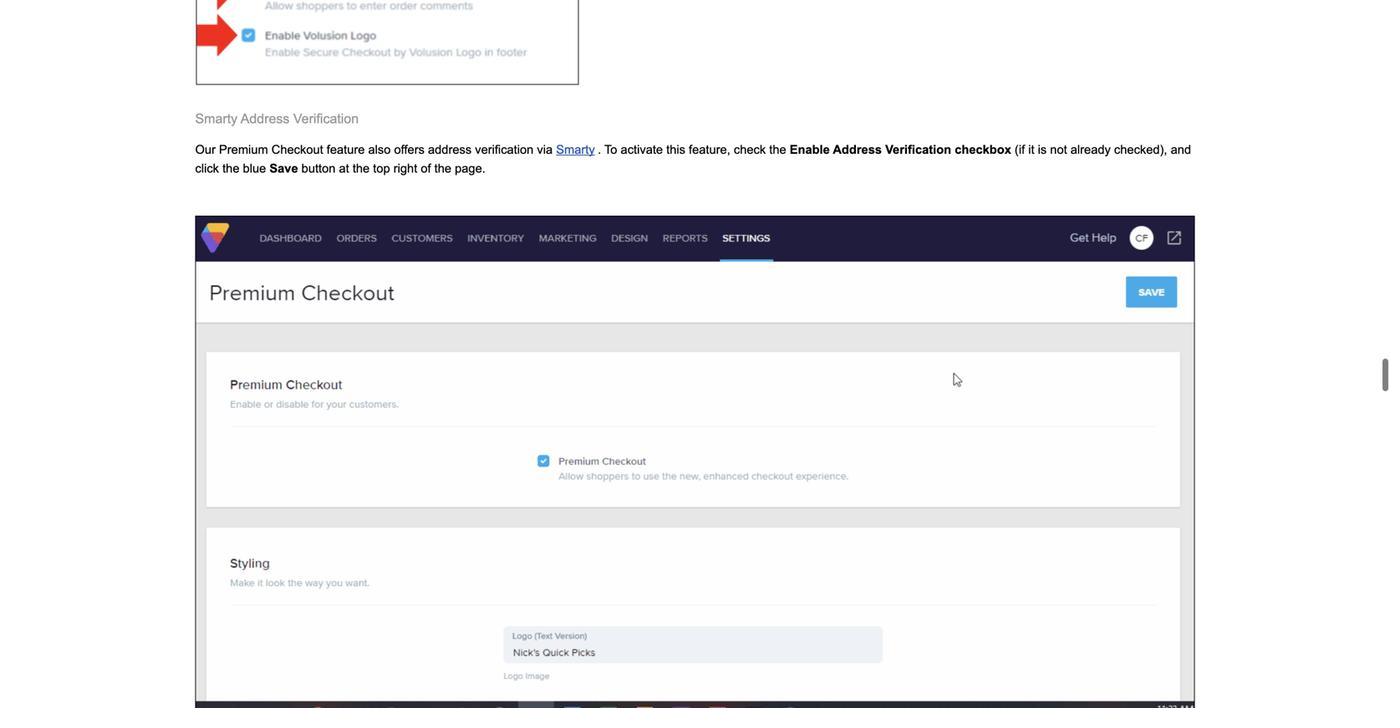 Task type: vqa. For each thing, say whether or not it's contained in the screenshot.
Smarty
yes



Task type: describe. For each thing, give the bounding box(es) containing it.
3 the from the left
[[434, 146, 451, 159]]

our premium checkout feature also offers address verification via smarty
[[195, 127, 595, 141]]

is
[[1038, 127, 1047, 141]]

premium
[[219, 127, 268, 141]]

button
[[302, 146, 336, 159]]

feature
[[327, 127, 365, 141]]

the inside (if it is not already checked), and click the blue
[[222, 146, 239, 159]]

(if it is not already checked), and click the blue
[[195, 127, 1195, 159]]

verification
[[293, 95, 359, 110]]

our
[[195, 127, 216, 141]]

1 horizontal spatial smarty
[[556, 127, 595, 141]]

top
[[373, 146, 390, 159]]

verification
[[475, 127, 534, 141]]

address
[[241, 95, 290, 110]]

via
[[537, 127, 553, 141]]

not
[[1050, 127, 1067, 141]]

already
[[1071, 127, 1111, 141]]

and
[[1171, 127, 1191, 141]]



Task type: locate. For each thing, give the bounding box(es) containing it.
the down premium
[[222, 146, 239, 159]]

right
[[394, 146, 417, 159]]

1 the from the left
[[222, 146, 239, 159]]

checkout
[[271, 127, 323, 141]]

0 horizontal spatial the
[[222, 146, 239, 159]]

of
[[421, 146, 431, 159]]

it
[[1028, 127, 1035, 141]]

smarty link
[[556, 127, 595, 141]]

offers
[[394, 127, 425, 141]]

1 horizontal spatial the
[[353, 146, 370, 159]]

also
[[368, 127, 391, 141]]

the
[[222, 146, 239, 159], [353, 146, 370, 159], [434, 146, 451, 159]]

2 horizontal spatial the
[[434, 146, 451, 159]]

smarty right via
[[556, 127, 595, 141]]

1 vertical spatial smarty
[[556, 127, 595, 141]]

save button at the top right of the page.
[[269, 146, 486, 159]]

smarty up our in the top left of the page
[[195, 95, 238, 110]]

page.
[[455, 146, 486, 159]]

the right at
[[353, 146, 370, 159]]

save
[[269, 146, 298, 159]]

smarty
[[195, 95, 238, 110], [556, 127, 595, 141]]

0 vertical spatial smarty
[[195, 95, 238, 110]]

2 the from the left
[[353, 146, 370, 159]]

smarty address verification
[[195, 95, 359, 110]]

0 horizontal spatial smarty
[[195, 95, 238, 110]]

the right 'of'
[[434, 146, 451, 159]]

checked),
[[1114, 127, 1167, 141]]

address
[[428, 127, 472, 141]]

at
[[339, 146, 349, 159]]

(if
[[1015, 127, 1025, 141]]

click
[[195, 146, 219, 159]]

blue
[[243, 146, 266, 159]]



